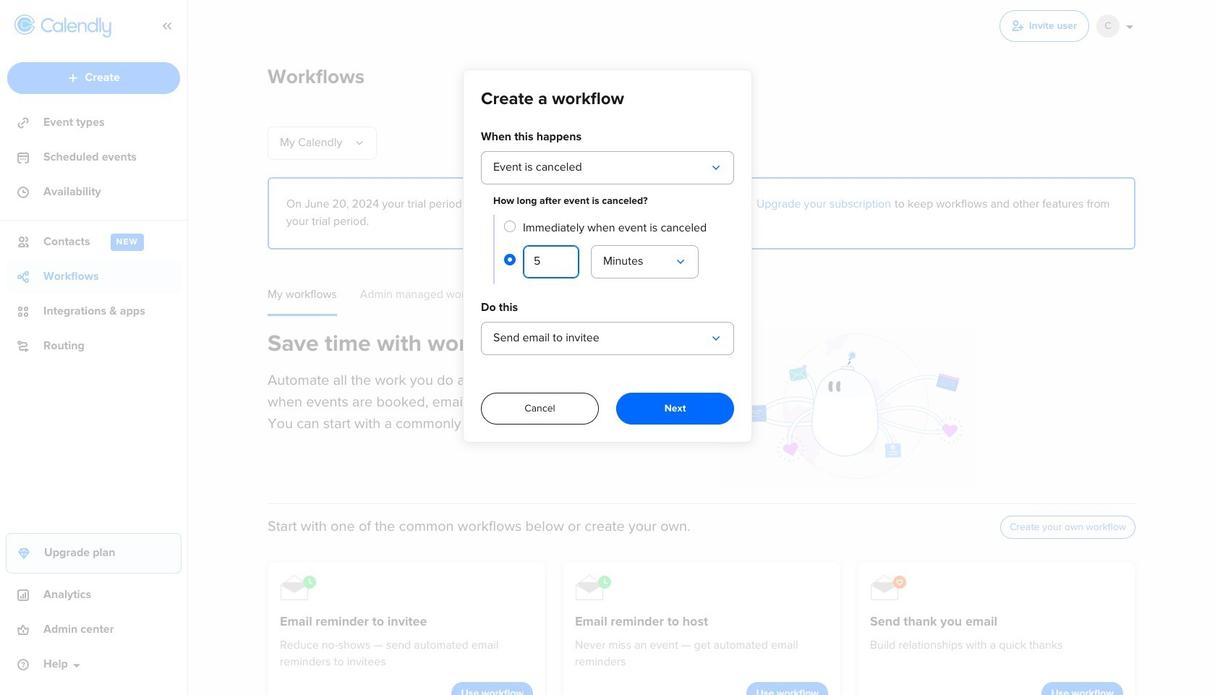Task type: locate. For each thing, give the bounding box(es) containing it.
None button
[[481, 151, 735, 185], [481, 322, 735, 355], [481, 151, 735, 185], [481, 322, 735, 355]]

main navigation element
[[0, 0, 188, 696]]



Task type: describe. For each thing, give the bounding box(es) containing it.
calendly image
[[41, 17, 111, 38]]

Duration unit button
[[591, 245, 699, 279]]

Minutes text field
[[523, 245, 580, 279]]



